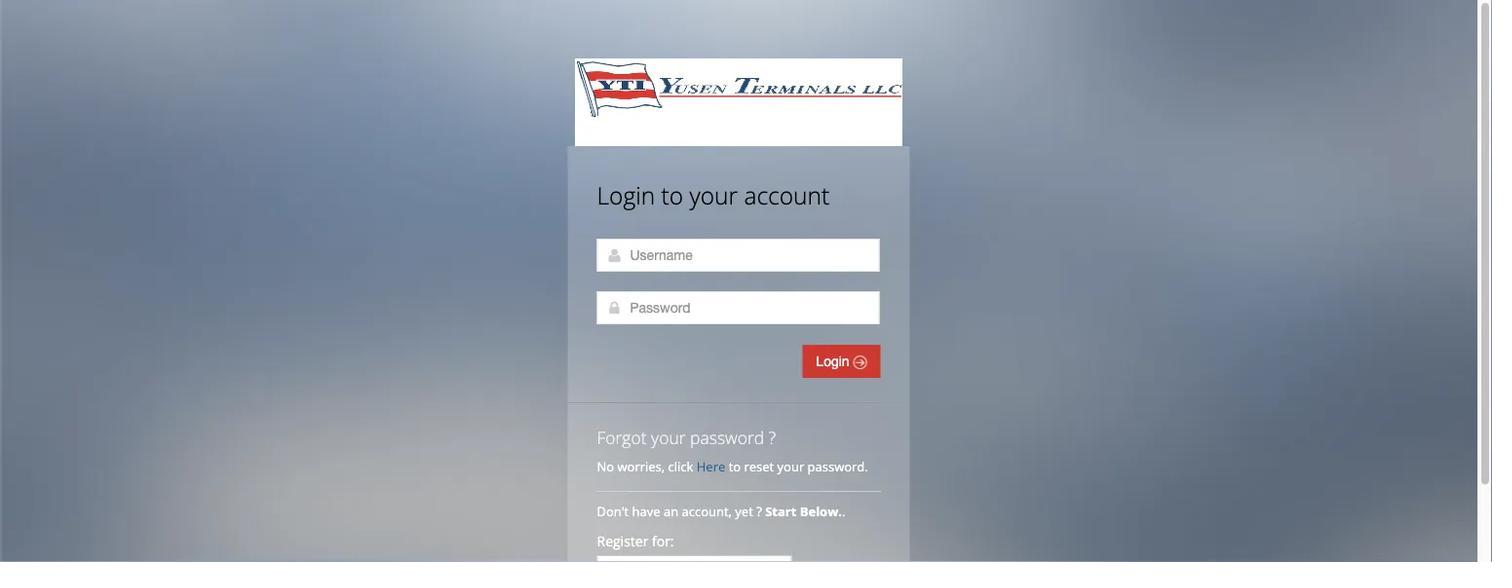 Task type: describe. For each thing, give the bounding box(es) containing it.
account
[[744, 179, 830, 211]]

no
[[597, 458, 614, 476]]

1 horizontal spatial your
[[689, 179, 738, 211]]

don't
[[597, 503, 629, 520]]

login for login to your account
[[597, 179, 655, 211]]

Password password field
[[597, 291, 880, 325]]

Username text field
[[597, 239, 880, 272]]

login to your account
[[597, 179, 830, 211]]

2 horizontal spatial your
[[777, 458, 804, 476]]

user image
[[607, 248, 622, 263]]

reset
[[744, 458, 774, 476]]

an
[[664, 503, 678, 520]]

don't have an account, yet ? start below. .
[[597, 503, 849, 520]]

lock image
[[607, 300, 622, 316]]

have
[[632, 503, 660, 520]]

click
[[668, 458, 693, 476]]

yet
[[735, 503, 753, 520]]

here
[[697, 458, 725, 476]]

1 vertical spatial ?
[[756, 503, 762, 520]]

for:
[[652, 532, 674, 550]]

here link
[[697, 458, 725, 476]]

password.
[[808, 458, 868, 476]]

register
[[597, 532, 648, 550]]

login button
[[802, 345, 881, 378]]

forgot your password ? no worries, click here to reset your password.
[[597, 426, 868, 476]]

0 horizontal spatial your
[[651, 426, 686, 449]]

? inside the forgot your password ? no worries, click here to reset your password.
[[769, 426, 776, 449]]

account,
[[682, 503, 732, 520]]

to inside the forgot your password ? no worries, click here to reset your password.
[[729, 458, 741, 476]]



Task type: locate. For each thing, give the bounding box(es) containing it.
2 vertical spatial your
[[777, 458, 804, 476]]

.
[[842, 503, 845, 520]]

your up click
[[651, 426, 686, 449]]

0 vertical spatial to
[[661, 179, 683, 211]]

login for login
[[816, 354, 853, 369]]

your up username text box
[[689, 179, 738, 211]]

to up username text box
[[661, 179, 683, 211]]

0 horizontal spatial to
[[661, 179, 683, 211]]

below.
[[800, 503, 842, 520]]

login inside login button
[[816, 354, 853, 369]]

swapright image
[[853, 356, 867, 369]]

to right here link
[[729, 458, 741, 476]]

?
[[769, 426, 776, 449], [756, 503, 762, 520]]

1 horizontal spatial to
[[729, 458, 741, 476]]

? right yet
[[756, 503, 762, 520]]

0 horizontal spatial ?
[[756, 503, 762, 520]]

1 vertical spatial your
[[651, 426, 686, 449]]

0 vertical spatial login
[[597, 179, 655, 211]]

1 vertical spatial to
[[729, 458, 741, 476]]

? up reset
[[769, 426, 776, 449]]

your
[[689, 179, 738, 211], [651, 426, 686, 449], [777, 458, 804, 476]]

register for:
[[597, 532, 674, 550]]

to
[[661, 179, 683, 211], [729, 458, 741, 476]]

login
[[597, 179, 655, 211], [816, 354, 853, 369]]

your right reset
[[777, 458, 804, 476]]

start
[[765, 503, 797, 520]]

worries,
[[617, 458, 665, 476]]

0 horizontal spatial login
[[597, 179, 655, 211]]

password
[[690, 426, 764, 449]]

0 vertical spatial your
[[689, 179, 738, 211]]

1 horizontal spatial ?
[[769, 426, 776, 449]]

1 horizontal spatial login
[[816, 354, 853, 369]]

0 vertical spatial ?
[[769, 426, 776, 449]]

forgot
[[597, 426, 647, 449]]

1 vertical spatial login
[[816, 354, 853, 369]]



Task type: vqa. For each thing, say whether or not it's contained in the screenshot.
external link image in the the Equipment link
no



